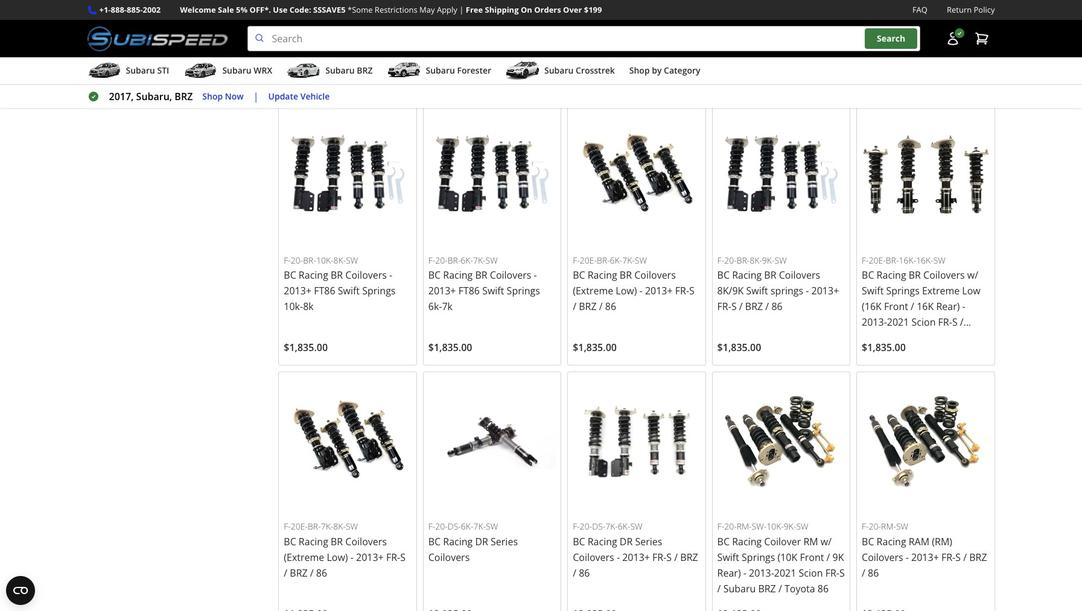 Task type: vqa. For each thing, say whether or not it's contained in the screenshot.
Legal
no



Task type: describe. For each thing, give the bounding box(es) containing it.
br- for f-20e-br-16k-16k-sw bc racing br coilovers w/ swift springs extreme low (16k front / 16k rear) - 2013-2021 scion fr-s / subaru brz / toyota 86
[[886, 255, 899, 266]]

888-
[[111, 4, 127, 15]]

br for f-20e-br-16k-16k-sw bc racing br coilovers w/ swift springs extreme low (16k front / 16k rear) - 2013-2021 scion fr-s / subaru brz / toyota 86
[[909, 269, 921, 282]]

bc racing br coilovers 8k/9k swift springs - 2013+ fr-s / brz / 86 image
[[718, 111, 845, 239]]

sw-
[[752, 521, 767, 533]]

rear)-
[[926, 34, 952, 47]]

f- for f-20-br-6k-7k-sw bc racing br coilovers - 2013+ ft86 swift springs 6k-7k
[[428, 255, 435, 266]]

2 $1,195.00 from the left
[[428, 75, 472, 88]]

shop now link
[[202, 90, 244, 104]]

rear) inside f-20-rm-sw-10k-9k-sw bc racing coilover rm w/ swift springs (10k front / 9k rear) - 2013-2021 scion fr-s / subaru brz / toyota 86
[[718, 567, 741, 580]]

bc racing br coilovers - 2013+ ft86 swift springs 10k-8k image
[[284, 111, 412, 239]]

bc racing br coilovers (extreme low) - 2013+ fr-s / brz / 86 image for f-20e-br-6k-7k-sw bc racing br coilovers (extreme low) - 2013+ fr-s / brz / 86
[[573, 111, 701, 239]]

extreme
[[922, 285, 960, 298]]

subispeed logo image
[[87, 26, 228, 51]]

br- for f-20e-br-6k-7k-sw bc racing br coilovers (extreme low) - 2013+ fr-s / brz / 86
[[597, 255, 610, 266]]

bc inside f-20e-br-7k-8k-sw bc racing br coilovers (extreme low) - 2013+ fr-s / brz / 86
[[284, 535, 296, 549]]

racing inside bc racing dr series coilovers w/ default springs (6k front / 7k rear)- 2013- 2021 scion fr-s / subaru brz / toyota 86 $1,395.00
[[877, 2, 907, 16]]

- inside f-20-ds-7k-6k-sw bc racing dr series coilovers - 2013+ fr-s / brz / 86
[[617, 551, 620, 564]]

9k- inside f-20-br-8k-9k-sw bc racing br coilovers 8k/9k swift springs - 2013+ fr-s / brz / 86
[[762, 255, 775, 266]]

shipping
[[485, 4, 519, 15]]

fr- inside bc racing dr series coilovers w/ default springs (6k front / 7k rear)- 2013- 2021 scion fr-s / subaru brz / toyota 86 $1,395.00
[[913, 49, 927, 63]]

ft86 for 8k
[[314, 285, 335, 298]]

br for f-20-br-10k-8k-sw bc racing br coilovers - 2013+ ft86 swift springs 10k-8k
[[331, 269, 343, 282]]

subaru brz button
[[287, 60, 373, 84]]

bc inside f-20-rm-sw bc racing ram (rm) coilovers - 2013+ fr-s / brz / 86
[[862, 535, 874, 549]]

forester
[[457, 65, 491, 76]]

subaru crosstrek button
[[506, 60, 615, 84]]

+1-888-885-2002
[[99, 4, 161, 15]]

*some
[[348, 4, 373, 15]]

0 horizontal spatial |
[[253, 90, 259, 103]]

$199
[[584, 4, 602, 15]]

s inside f-20e-br-6k-7k-sw bc racing br coilovers (extreme low) - 2013+ fr-s / brz / 86
[[690, 285, 695, 298]]

ds- for bc racing dr series coilovers - 2013+ fr-s / brz / 86
[[592, 521, 606, 533]]

br for f-20e-br-6k-7k-sw bc racing br coilovers (extreme low) - 2013+ fr-s / brz / 86
[[620, 269, 632, 282]]

brz inside bc racing dr series coilovers w/ default springs (6k front / 7k rear)- 2013- 2021 scion fr-s / subaru brz / toyota 86 $1,395.00
[[862, 65, 880, 78]]

10k- inside f-20-rm-sw-10k-9k-sw bc racing coilover rm w/ swift springs (10k front / 9k rear) - 2013-2021 scion fr-s / subaru brz / toyota 86
[[767, 521, 784, 533]]

rm- for 10k-
[[737, 521, 752, 533]]

bc racing br coilovers - 2013+ ft86 swift springs 6k-7k image
[[428, 111, 556, 239]]

2002
[[143, 4, 161, 15]]

springs inside f-20-rm-sw-10k-9k-sw bc racing coilover rm w/ swift springs (10k front / 9k rear) - 2013-2021 scion fr-s / subaru brz / toyota 86
[[742, 551, 775, 564]]

20- for bc racing br coilovers - 2013+ ft86 swift springs 6k-7k
[[435, 255, 448, 266]]

$1,835.00 for front
[[862, 341, 906, 355]]

f-20-ds-7k-6k-sw bc racing dr series coilovers - 2013+ fr-s / brz / 86
[[573, 521, 698, 580]]

fr- inside f-20e-br-16k-16k-sw bc racing br coilovers w/ swift springs extreme low (16k front / 16k rear) - 2013-2021 scion fr-s / subaru brz / toyota 86
[[939, 316, 953, 329]]

(rm)
[[932, 535, 953, 549]]

bc racing br coilovers w/ swift springs extreme low (16k front / 16k rear) - 2013-2021 scion fr-s / subaru brz / toyota 86 image
[[862, 111, 990, 239]]

8k
[[303, 300, 314, 314]]

2 $1,395.00 from the left
[[718, 75, 762, 88]]

sw for f-20e-br-16k-16k-sw bc racing br coilovers w/ swift springs extreme low (16k front / 16k rear) - 2013-2021 scion fr-s / subaru brz / toyota 86
[[934, 255, 946, 266]]

7k
[[442, 300, 453, 314]]

faq
[[913, 4, 928, 15]]

f-20-br-10k-8k-sw bc racing br coilovers - 2013+ ft86 swift springs 10k-8k
[[284, 255, 396, 314]]

racing inside f-20-ds-6k-7k-sw bc racing dr series coilovers
[[443, 535, 473, 549]]

racing inside f-20-br-8k-9k-sw bc racing br coilovers 8k/9k swift springs - 2013+ fr-s / brz / 86
[[732, 269, 762, 282]]

6k- for bc racing dr series coilovers
[[461, 521, 474, 533]]

7k- for coilovers
[[474, 521, 486, 533]]

br for f-20-br-6k-7k-sw bc racing br coilovers - 2013+ ft86 swift springs 6k-7k
[[475, 269, 488, 282]]

coilovers inside f-20-ds-6k-7k-sw bc racing dr series coilovers
[[428, 551, 470, 564]]

apply
[[437, 4, 458, 15]]

8k- for bc racing br coilovers (extreme low) - 2013+ fr-s / brz / 86
[[333, 521, 346, 533]]

f-20-ds-6k-7k-sw bc racing dr series coilovers
[[428, 521, 518, 564]]

brz inside f-20e-br-16k-16k-sw bc racing br coilovers w/ swift springs extreme low (16k front / 16k rear) - 2013-2021 scion fr-s / subaru brz / toyota 86
[[897, 332, 915, 345]]

f- for f-20e-br-6k-7k-sw bc racing br coilovers (extreme low) - 2013+ fr-s / brz / 86
[[573, 255, 580, 266]]

5%
[[236, 4, 248, 15]]

s inside f-20-rm-sw bc racing ram (rm) coilovers - 2013+ fr-s / brz / 86
[[956, 551, 961, 564]]

f- for f-20-rm-sw bc racing ram (rm) coilovers - 2013+ fr-s / brz / 86
[[862, 521, 869, 533]]

brz inside subaru brz dropdown button
[[357, 65, 373, 76]]

885-
[[127, 4, 143, 15]]

shop now
[[202, 90, 244, 102]]

sw for f-20-ds-6k-7k-sw bc racing dr series coilovers
[[486, 521, 498, 533]]

1 16k- from the left
[[899, 255, 916, 266]]

subaru inside dropdown button
[[426, 65, 455, 76]]

2 bc racing dr series coilovers - 2013+ fr-s / brz / 86 from the left
[[718, 2, 843, 47]]

brz inside f-20-rm-sw-10k-9k-sw bc racing coilover rm w/ swift springs (10k front / 9k rear) - 2013-2021 scion fr-s / subaru brz / toyota 86
[[759, 583, 776, 596]]

shop for shop by category
[[630, 65, 650, 76]]

fr- inside f-20-rm-sw-10k-9k-sw bc racing coilover rm w/ swift springs (10k front / 9k rear) - 2013-2021 scion fr-s / subaru brz / toyota 86
[[826, 567, 840, 580]]

ram
[[909, 535, 930, 549]]

16k
[[917, 300, 934, 314]]

coilover
[[765, 535, 801, 549]]

swift inside f-20-br-10k-8k-sw bc racing br coilovers - 2013+ ft86 swift springs 10k-8k
[[338, 285, 360, 298]]

bc inside f-20-br-10k-8k-sw bc racing br coilovers - 2013+ ft86 swift springs 10k-8k
[[284, 269, 296, 282]]

default
[[920, 18, 952, 31]]

return policy
[[947, 4, 995, 15]]

f- for f-20e-br-7k-8k-sw bc racing br coilovers (extreme low) - 2013+ fr-s / brz / 86
[[284, 521, 291, 533]]

w/ inside f-20e-br-16k-16k-sw bc racing br coilovers w/ swift springs extreme low (16k front / 16k rear) - 2013-2021 scion fr-s / subaru brz / toyota 86
[[968, 269, 979, 282]]

ft86 for 7k
[[459, 285, 480, 298]]

search
[[877, 33, 906, 44]]

front inside bc racing dr series coilovers w/ default springs (6k front / 7k rear)- 2013- 2021 scion fr-s / subaru brz / toyota 86 $1,395.00
[[879, 34, 903, 47]]

shop by category
[[630, 65, 701, 76]]

rm
[[804, 535, 818, 549]]

s inside f-20e-br-16k-16k-sw bc racing br coilovers w/ swift springs extreme low (16k front / 16k rear) - 2013-2021 scion fr-s / subaru brz / toyota 86
[[953, 316, 958, 329]]

- inside f-20-br-8k-9k-sw bc racing br coilovers 8k/9k swift springs - 2013+ fr-s / brz / 86
[[806, 285, 809, 298]]

20- for bc racing coilover rm w/ swift springs (10k front / 9k rear) - 2013-2021 scion fr-s / subaru brz / toyota 86
[[725, 521, 737, 533]]

86 inside f-20-br-8k-9k-sw bc racing br coilovers 8k/9k swift springs - 2013+ fr-s / brz / 86
[[772, 300, 783, 314]]

swift inside f-20-br-8k-9k-sw bc racing br coilovers 8k/9k swift springs - 2013+ fr-s / brz / 86
[[747, 285, 768, 298]]

off*.
[[250, 4, 271, 15]]

racing inside f-20-rm-sw-10k-9k-sw bc racing coilover rm w/ swift springs (10k front / 9k rear) - 2013-2021 scion fr-s / subaru brz / toyota 86
[[732, 535, 762, 549]]

br for f-20e-br-7k-8k-sw bc racing br coilovers (extreme low) - 2013+ fr-s / brz / 86
[[331, 535, 343, 549]]

series inside f-20-ds-7k-6k-sw bc racing dr series coilovers - 2013+ fr-s / brz / 86
[[635, 535, 663, 549]]

s inside f-20-ds-7k-6k-sw bc racing dr series coilovers - 2013+ fr-s / brz / 86
[[667, 551, 672, 564]]

use
[[273, 4, 288, 15]]

springs inside bc racing dr series coilovers w/ default springs (6k front / 7k rear)- 2013- 2021 scion fr-s / subaru brz / toyota 86 $1,395.00
[[955, 18, 988, 31]]

code:
[[290, 4, 311, 15]]

fr- inside f-20-br-8k-9k-sw bc racing br coilovers 8k/9k swift springs - 2013+ fr-s / brz / 86
[[718, 300, 732, 314]]

- inside f-20-rm-sw bc racing ram (rm) coilovers - 2013+ fr-s / brz / 86
[[906, 551, 909, 564]]

- inside f-20-br-6k-7k-sw bc racing br coilovers - 2013+ ft86 swift springs 6k-7k
[[534, 269, 537, 282]]

20e- for f-20e-br-16k-16k-sw bc racing br coilovers w/ swift springs extreme low (16k front / 16k rear) - 2013-2021 scion fr-s / subaru brz / toyota 86
[[869, 255, 886, 266]]

faq link
[[913, 4, 928, 16]]

- inside f-20e-br-6k-7k-sw bc racing br coilovers (extreme low) - 2013+ fr-s / brz / 86
[[640, 285, 643, 298]]

free
[[466, 4, 483, 15]]

brz inside f-20-rm-sw bc racing ram (rm) coilovers - 2013+ fr-s / brz / 86
[[970, 551, 987, 564]]

subaru forester button
[[387, 60, 491, 84]]

bc racing dr series coilovers image
[[428, 378, 556, 505]]

+1-888-885-2002 link
[[99, 4, 161, 16]]

f- for f-20-ds-6k-7k-sw bc racing dr series coilovers
[[428, 521, 435, 533]]

sw for f-20-ds-7k-6k-sw bc racing dr series coilovers - 2013+ fr-s / brz / 86
[[631, 521, 643, 533]]

- inside f-20e-br-7k-8k-sw bc racing br coilovers (extreme low) - 2013+ fr-s / brz / 86
[[351, 551, 354, 564]]

subaru inside dropdown button
[[326, 65, 355, 76]]

f- for f-20-ds-7k-6k-sw bc racing dr series coilovers - 2013+ fr-s / brz / 86
[[573, 521, 580, 533]]

$1,395.00 inside bc racing dr series coilovers w/ default springs (6k front / 7k rear)- 2013- 2021 scion fr-s / subaru brz / toyota 86 $1,395.00
[[862, 75, 906, 88]]

$1,835.00 for /
[[573, 341, 617, 355]]

sw for f-20-br-6k-7k-sw bc racing br coilovers - 2013+ ft86 swift springs 6k-7k
[[486, 255, 498, 266]]

swift inside f-20-rm-sw-10k-9k-sw bc racing coilover rm w/ swift springs (10k front / 9k rear) - 2013-2021 scion fr-s / subaru brz / toyota 86
[[718, 551, 740, 564]]

sw inside f-20-rm-sw bc racing ram (rm) coilovers - 2013+ fr-s / brz / 86
[[897, 521, 909, 533]]

f-20-br-6k-7k-sw bc racing br coilovers - 2013+ ft86 swift springs 6k-7k
[[428, 255, 540, 314]]

bc inside f-20-br-6k-7k-sw bc racing br coilovers - 2013+ ft86 swift springs 6k-7k
[[428, 269, 441, 282]]

2013- inside f-20e-br-16k-16k-sw bc racing br coilovers w/ swift springs extreme low (16k front / 16k rear) - 2013-2021 scion fr-s / subaru brz / toyota 86
[[862, 316, 887, 329]]

may
[[420, 4, 435, 15]]

vehicle
[[300, 90, 330, 102]]

shop by category button
[[630, 60, 701, 84]]

swift inside f-20-br-6k-7k-sw bc racing br coilovers - 2013+ ft86 swift springs 6k-7k
[[482, 285, 504, 298]]

open widget image
[[6, 577, 35, 606]]

86 inside f-20e-br-6k-7k-sw bc racing br coilovers (extreme low) - 2013+ fr-s / brz / 86
[[605, 300, 616, 314]]

8k- for bc racing br coilovers - 2013+ ft86 swift springs 10k-8k
[[334, 255, 346, 266]]

2017, subaru, brz
[[109, 90, 193, 103]]

subaru wrx button
[[184, 60, 272, 84]]

7k- inside f-20-ds-7k-6k-sw bc racing dr series coilovers - 2013+ fr-s / brz / 86
[[606, 521, 618, 533]]

coilovers inside f-20-rm-sw bc racing ram (rm) coilovers - 2013+ fr-s / brz / 86
[[862, 551, 904, 564]]

subaru sti button
[[87, 60, 169, 84]]

subaru,
[[136, 90, 172, 103]]

86 inside bc racing dr series coilovers w/ default springs (6k front / 7k rear)- 2013- 2021 scion fr-s / subaru brz / toyota 86 $1,395.00
[[922, 65, 933, 78]]

subaru brz
[[326, 65, 373, 76]]

bc inside f-20-ds-7k-6k-sw bc racing dr series coilovers - 2013+ fr-s / brz / 86
[[573, 535, 585, 549]]

welcome sale 5% off*. use code: sssave5
[[180, 4, 346, 15]]

sw inside f-20-rm-sw-10k-9k-sw bc racing coilover rm w/ swift springs (10k front / 9k rear) - 2013-2021 scion fr-s / subaru brz / toyota 86
[[797, 521, 809, 533]]

low) for f-20e-br-7k-8k-sw bc racing br coilovers (extreme low) - 2013+ fr-s / brz / 86
[[327, 551, 348, 564]]

toyota inside f-20-rm-sw-10k-9k-sw bc racing coilover rm w/ swift springs (10k front / 9k rear) - 2013-2021 scion fr-s / subaru brz / toyota 86
[[785, 583, 815, 596]]

fr- inside f-20e-br-6k-7k-sw bc racing br coilovers (extreme low) - 2013+ fr-s / brz / 86
[[675, 285, 690, 298]]

7k
[[912, 34, 923, 47]]

86 inside f-20-rm-sw-10k-9k-sw bc racing coilover rm w/ swift springs (10k front / 9k rear) - 2013-2021 scion fr-s / subaru brz / toyota 86
[[818, 583, 829, 596]]

update vehicle
[[268, 90, 330, 102]]

coilovers inside f-20e-br-6k-7k-sw bc racing br coilovers (extreme low) - 2013+ fr-s / brz / 86
[[635, 269, 676, 282]]

crosstrek
[[576, 65, 615, 76]]

racing inside f-20e-br-6k-7k-sw bc racing br coilovers (extreme low) - 2013+ fr-s / brz / 86
[[588, 269, 617, 282]]

20- for bc racing ram (rm) coilovers - 2013+ fr-s / brz / 86
[[869, 521, 882, 533]]

8k- inside f-20-br-8k-9k-sw bc racing br coilovers 8k/9k swift springs - 2013+ fr-s / brz / 86
[[750, 255, 762, 266]]

coilovers inside f-20-ds-7k-6k-sw bc racing dr series coilovers - 2013+ fr-s / brz / 86
[[573, 551, 614, 564]]

return
[[947, 4, 972, 15]]

bc racing dr series coilovers - 2013+ fr-s / brz / 86 image
[[573, 378, 701, 505]]

on
[[521, 4, 532, 15]]

fr- inside f-20-ds-7k-6k-sw bc racing dr series coilovers - 2013+ fr-s / brz / 86
[[653, 551, 667, 564]]

bc inside bc racing dr series coilovers w/ default springs (6k front / 7k rear)- 2013- 2021 scion fr-s / subaru brz / toyota 86 $1,395.00
[[862, 2, 874, 16]]

scion inside f-20-rm-sw-10k-9k-sw bc racing coilover rm w/ swift springs (10k front / 9k rear) - 2013-2021 scion fr-s / subaru brz / toyota 86
[[799, 567, 823, 580]]

2021 inside f-20e-br-16k-16k-sw bc racing br coilovers w/ swift springs extreme low (16k front / 16k rear) - 2013-2021 scion fr-s / subaru brz / toyota 86
[[887, 316, 909, 329]]

10k-
[[284, 300, 303, 314]]

(extreme for f-20e-br-6k-7k-sw bc racing br coilovers (extreme low) - 2013+ fr-s / brz / 86
[[573, 285, 614, 298]]

f-20e-br-16k-16k-sw bc racing br coilovers w/ swift springs extreme low (16k front / 16k rear) - 2013-2021 scion fr-s / subaru brz / toyota 86
[[862, 255, 981, 345]]

subaru inside bc racing dr series coilovers w/ default springs (6k front / 7k rear)- 2013- 2021 scion fr-s / subaru brz / toyota 86 $1,395.00
[[941, 49, 974, 63]]

low
[[963, 285, 981, 298]]

bc racing dr series coilovers w/ default springs (6k front / 7k rear)- 2013- 2021 scion fr-s / subaru brz / toyota 86 $1,395.00
[[862, 2, 988, 88]]

2 bc racing br coilovers - 2013+ fr-s / brz / 86 from the left
[[428, 2, 537, 31]]

bc inside f-20-br-8k-9k-sw bc racing br coilovers 8k/9k swift springs - 2013+ fr-s / brz / 86
[[718, 269, 730, 282]]

sw for f-20-br-8k-9k-sw bc racing br coilovers 8k/9k swift springs - 2013+ fr-s / brz / 86
[[775, 255, 787, 266]]

1 $1,395.00 from the left
[[573, 75, 617, 88]]

brz inside f-20e-br-7k-8k-sw bc racing br coilovers (extreme low) - 2013+ fr-s / brz / 86
[[290, 567, 308, 580]]

scion inside f-20e-br-16k-16k-sw bc racing br coilovers w/ swift springs extreme low (16k front / 16k rear) - 2013-2021 scion fr-s / subaru brz / toyota 86
[[912, 316, 936, 329]]

dr inside f-20-ds-6k-7k-sw bc racing dr series coilovers
[[475, 535, 488, 549]]

w/ inside bc racing dr series coilovers w/ default springs (6k front / 7k rear)- 2013- 2021 scion fr-s / subaru brz / toyota 86 $1,395.00
[[906, 18, 917, 31]]



Task type: locate. For each thing, give the bounding box(es) containing it.
1 vertical spatial 2013-
[[862, 316, 887, 329]]

86 inside f-20-ds-7k-6k-sw bc racing dr series coilovers - 2013+ fr-s / brz / 86
[[579, 567, 590, 580]]

86 inside f-20e-br-16k-16k-sw bc racing br coilovers w/ swift springs extreme low (16k front / 16k rear) - 2013-2021 scion fr-s / subaru brz / toyota 86
[[956, 332, 967, 345]]

1 horizontal spatial $1,195.00
[[428, 75, 472, 88]]

shop
[[630, 65, 650, 76], [202, 90, 223, 102]]

2013+ inside f-20-br-6k-7k-sw bc racing br coilovers - 2013+ ft86 swift springs 6k-7k
[[428, 285, 456, 298]]

a subaru sti thumbnail image image
[[87, 62, 121, 80]]

0 horizontal spatial rm-
[[737, 521, 752, 533]]

86
[[368, 18, 379, 31], [513, 18, 524, 31], [579, 34, 590, 47], [724, 34, 735, 47], [922, 65, 933, 78], [605, 300, 616, 314], [772, 300, 783, 314], [956, 332, 967, 345], [316, 567, 327, 580], [579, 567, 590, 580], [868, 567, 879, 580], [818, 583, 829, 596]]

1 horizontal spatial (extreme
[[573, 285, 614, 298]]

br- for f-20e-br-7k-8k-sw bc racing br coilovers (extreme low) - 2013+ fr-s / brz / 86
[[308, 521, 321, 533]]

shop left now
[[202, 90, 223, 102]]

2013+ inside f-20-br-10k-8k-sw bc racing br coilovers - 2013+ ft86 swift springs 10k-8k
[[284, 285, 312, 298]]

w/ inside f-20-rm-sw-10k-9k-sw bc racing coilover rm w/ swift springs (10k front / 9k rear) - 2013-2021 scion fr-s / subaru brz / toyota 86
[[821, 535, 832, 549]]

0 horizontal spatial ds-
[[448, 521, 461, 533]]

$1,195.00 right a subaru forester thumbnail image
[[428, 75, 472, 88]]

2013+ inside f-20-ds-7k-6k-sw bc racing dr series coilovers - 2013+ fr-s / brz / 86
[[623, 551, 650, 564]]

a subaru forester thumbnail image image
[[387, 62, 421, 80]]

sw inside f-20-br-10k-8k-sw bc racing br coilovers - 2013+ ft86 swift springs 10k-8k
[[346, 255, 358, 266]]

toyota inside f-20e-br-16k-16k-sw bc racing br coilovers w/ swift springs extreme low (16k front / 16k rear) - 2013-2021 scion fr-s / subaru brz / toyota 86
[[923, 332, 954, 345]]

$1,395.00 down search button
[[862, 75, 906, 88]]

front right (16k in the right of the page
[[884, 300, 909, 314]]

ft86 inside f-20-br-6k-7k-sw bc racing br coilovers - 2013+ ft86 swift springs 6k-7k
[[459, 285, 480, 298]]

fr- inside f-20e-br-7k-8k-sw bc racing br coilovers (extreme low) - 2013+ fr-s / brz / 86
[[386, 551, 400, 564]]

subaru crosstrek
[[545, 65, 615, 76]]

2021
[[862, 49, 884, 63], [887, 316, 909, 329], [774, 567, 797, 580]]

2017,
[[109, 90, 134, 103]]

1 vertical spatial 9k-
[[784, 521, 797, 533]]

2013+ inside f-20e-br-6k-7k-sw bc racing br coilovers (extreme low) - 2013+ fr-s / brz / 86
[[645, 285, 673, 298]]

0 horizontal spatial bc racing br coilovers - 2013+ fr-s / brz / 86
[[284, 2, 393, 31]]

over
[[563, 4, 582, 15]]

2 vertical spatial front
[[800, 551, 824, 564]]

2 vertical spatial 2021
[[774, 567, 797, 580]]

front inside f-20e-br-16k-16k-sw bc racing br coilovers w/ swift springs extreme low (16k front / 16k rear) - 2013-2021 scion fr-s / subaru brz / toyota 86
[[884, 300, 909, 314]]

br-
[[303, 255, 316, 266], [448, 255, 461, 266], [597, 255, 610, 266], [737, 255, 750, 266], [886, 255, 899, 266], [308, 521, 321, 533]]

w/ right rm
[[821, 535, 832, 549]]

2 ds- from the left
[[592, 521, 606, 533]]

1 horizontal spatial w/
[[906, 18, 917, 31]]

6k-
[[428, 300, 442, 314]]

(16k
[[862, 300, 882, 314]]

1 horizontal spatial low)
[[616, 285, 637, 298]]

2 rm- from the left
[[881, 521, 897, 533]]

a subaru brz thumbnail image image
[[287, 62, 321, 80]]

return policy link
[[947, 4, 995, 16]]

f-20-rm-sw bc racing ram (rm) coilovers - 2013+ fr-s / brz / 86
[[862, 521, 987, 580]]

sw for f-20e-br-7k-8k-sw bc racing br coilovers (extreme low) - 2013+ fr-s / brz / 86
[[346, 521, 358, 533]]

bc racing br coilovers (extreme low) - 2013+ fr-s / brz / 86 image
[[573, 111, 701, 239], [284, 378, 412, 505]]

1 horizontal spatial scion
[[887, 49, 911, 63]]

1 horizontal spatial 2013-
[[862, 316, 887, 329]]

1 horizontal spatial $1,395.00
[[718, 75, 762, 88]]

racing inside f-20e-br-7k-8k-sw bc racing br coilovers (extreme low) - 2013+ fr-s / brz / 86
[[299, 535, 328, 549]]

20e- for f-20e-br-7k-8k-sw bc racing br coilovers (extreme low) - 2013+ fr-s / brz / 86
[[291, 521, 308, 533]]

1 vertical spatial low)
[[327, 551, 348, 564]]

1 vertical spatial rear)
[[718, 567, 741, 580]]

0 horizontal spatial ft86
[[314, 285, 335, 298]]

1 horizontal spatial 20e-
[[580, 255, 597, 266]]

sw inside f-20e-br-6k-7k-sw bc racing br coilovers (extreme low) - 2013+ fr-s / brz / 86
[[635, 255, 647, 266]]

20- inside f-20-br-8k-9k-sw bc racing br coilovers 8k/9k swift springs - 2013+ fr-s / brz / 86
[[725, 255, 737, 266]]

f-20e-br-6k-7k-sw bc racing br coilovers (extreme low) - 2013+ fr-s / brz / 86
[[573, 255, 695, 314]]

20- inside f-20-br-6k-7k-sw bc racing br coilovers - 2013+ ft86 swift springs 6k-7k
[[435, 255, 448, 266]]

swift inside f-20e-br-16k-16k-sw bc racing br coilovers w/ swift springs extreme low (16k front / 16k rear) - 2013-2021 scion fr-s / subaru brz / toyota 86
[[862, 285, 884, 298]]

category
[[664, 65, 701, 76]]

2 vertical spatial scion
[[799, 567, 823, 580]]

low) for f-20e-br-6k-7k-sw bc racing br coilovers (extreme low) - 2013+ fr-s / brz / 86
[[616, 285, 637, 298]]

toyota down 16k
[[923, 332, 954, 345]]

f- for f-20-br-8k-9k-sw bc racing br coilovers 8k/9k swift springs - 2013+ fr-s / brz / 86
[[718, 255, 725, 266]]

f- for f-20-br-10k-8k-sw bc racing br coilovers - 2013+ ft86 swift springs 10k-8k
[[284, 255, 291, 266]]

a subaru wrx thumbnail image image
[[184, 62, 218, 80]]

1 bc racing br coilovers - 2013+ fr-s / brz / 86 from the left
[[284, 2, 393, 31]]

$1,395.00 right the category
[[718, 75, 762, 88]]

0 vertical spatial shop
[[630, 65, 650, 76]]

0 horizontal spatial low)
[[327, 551, 348, 564]]

restrictions
[[375, 4, 418, 15]]

7k- for (extreme
[[623, 255, 635, 266]]

2 horizontal spatial toyota
[[923, 332, 954, 345]]

7k- inside f-20e-br-7k-8k-sw bc racing br coilovers (extreme low) - 2013+ fr-s / brz / 86
[[321, 521, 333, 533]]

0 horizontal spatial 9k-
[[762, 255, 775, 266]]

5 $1,835.00 from the left
[[862, 341, 906, 355]]

toyota down 7k
[[888, 65, 919, 78]]

brz inside f-20-ds-7k-6k-sw bc racing dr series coilovers - 2013+ fr-s / brz / 86
[[681, 551, 698, 564]]

0 horizontal spatial (extreme
[[284, 551, 324, 564]]

racing
[[299, 2, 328, 16], [443, 2, 473, 16], [588, 2, 617, 16], [732, 2, 762, 16], [877, 2, 907, 16], [299, 269, 328, 282], [443, 269, 473, 282], [588, 269, 617, 282], [732, 269, 762, 282], [877, 269, 907, 282], [299, 535, 328, 549], [443, 535, 473, 549], [588, 535, 617, 549], [732, 535, 762, 549], [877, 535, 907, 549]]

springs inside f-20-br-10k-8k-sw bc racing br coilovers - 2013+ ft86 swift springs 10k-8k
[[362, 285, 396, 298]]

$1,395.00 down the search input field
[[573, 75, 617, 88]]

9k- up springs
[[762, 255, 775, 266]]

scion inside bc racing dr series coilovers w/ default springs (6k front / 7k rear)- 2013- 2021 scion fr-s / subaru brz / toyota 86 $1,395.00
[[887, 49, 911, 63]]

racing inside f-20-ds-7k-6k-sw bc racing dr series coilovers - 2013+ fr-s / brz / 86
[[588, 535, 617, 549]]

2013+ inside f-20-rm-sw bc racing ram (rm) coilovers - 2013+ fr-s / brz / 86
[[912, 551, 939, 564]]

1 horizontal spatial |
[[460, 4, 464, 15]]

86 inside f-20e-br-7k-8k-sw bc racing br coilovers (extreme low) - 2013+ fr-s / brz / 86
[[316, 567, 327, 580]]

1 bc racing dr series coilovers - 2013+ fr-s / brz / 86 from the left
[[573, 2, 698, 47]]

0 horizontal spatial 2021
[[774, 567, 797, 580]]

button image
[[946, 31, 960, 46]]

1 vertical spatial shop
[[202, 90, 223, 102]]

2 vertical spatial 2013-
[[749, 567, 774, 580]]

2013- down (16k in the right of the page
[[862, 316, 887, 329]]

1 $1,835.00 from the left
[[284, 341, 328, 355]]

dr inside f-20-ds-7k-6k-sw bc racing dr series coilovers - 2013+ fr-s / brz / 86
[[620, 535, 633, 549]]

20- for bc racing br coilovers 8k/9k swift springs - 2013+ fr-s / brz / 86
[[725, 255, 737, 266]]

1 horizontal spatial 10k-
[[767, 521, 784, 533]]

f- inside f-20-rm-sw-10k-9k-sw bc racing coilover rm w/ swift springs (10k front / 9k rear) - 2013-2021 scion fr-s / subaru brz / toyota 86
[[718, 521, 725, 533]]

shop inside dropdown button
[[630, 65, 650, 76]]

subaru forester
[[426, 65, 491, 76]]

16k-
[[899, 255, 916, 266], [916, 255, 934, 266]]

2 $1,835.00 from the left
[[428, 341, 472, 355]]

0 vertical spatial low)
[[616, 285, 637, 298]]

scion
[[887, 49, 911, 63], [912, 316, 936, 329], [799, 567, 823, 580]]

$1,835.00 for 7k
[[428, 341, 472, 355]]

subaru sti
[[126, 65, 169, 76]]

1 horizontal spatial bc racing br coilovers (extreme low) - 2013+ fr-s / brz / 86 image
[[573, 111, 701, 239]]

s inside f-20-rm-sw-10k-9k-sw bc racing coilover rm w/ swift springs (10k front / 9k rear) - 2013-2021 scion fr-s / subaru brz / toyota 86
[[840, 567, 845, 580]]

0 horizontal spatial scion
[[799, 567, 823, 580]]

$1,835.00 for s
[[718, 341, 762, 355]]

(extreme for f-20e-br-7k-8k-sw bc racing br coilovers (extreme low) - 2013+ fr-s / brz / 86
[[284, 551, 324, 564]]

w/
[[906, 18, 917, 31], [968, 269, 979, 282], [821, 535, 832, 549]]

2 horizontal spatial 20e-
[[869, 255, 886, 266]]

coilovers inside bc racing dr series coilovers w/ default springs (6k front / 7k rear)- 2013- 2021 scion fr-s / subaru brz / toyota 86 $1,395.00
[[862, 18, 904, 31]]

4 $1,835.00 from the left
[[718, 341, 762, 355]]

+1-
[[99, 4, 111, 15]]

1 horizontal spatial ds-
[[592, 521, 606, 533]]

sw inside f-20e-br-16k-16k-sw bc racing br coilovers w/ swift springs extreme low (16k front / 16k rear) - 2013-2021 scion fr-s / subaru brz / toyota 86
[[934, 255, 946, 266]]

springs
[[955, 18, 988, 31], [362, 285, 396, 298], [507, 285, 540, 298], [887, 285, 920, 298], [742, 551, 775, 564]]

0 horizontal spatial 10k-
[[316, 255, 334, 266]]

2 16k- from the left
[[916, 255, 934, 266]]

| right now
[[253, 90, 259, 103]]

bc inside f-20e-br-16k-16k-sw bc racing br coilovers w/ swift springs extreme low (16k front / 16k rear) - 2013-2021 scion fr-s / subaru brz / toyota 86
[[862, 269, 874, 282]]

search input field
[[247, 26, 920, 51]]

sw for f-20-br-10k-8k-sw bc racing br coilovers - 2013+ ft86 swift springs 10k-8k
[[346, 255, 358, 266]]

br- inside f-20e-br-16k-16k-sw bc racing br coilovers w/ swift springs extreme low (16k front / 16k rear) - 2013-2021 scion fr-s / subaru brz / toyota 86
[[886, 255, 899, 266]]

2013- down coilover
[[749, 567, 774, 580]]

1 vertical spatial 10k-
[[767, 521, 784, 533]]

front down rm
[[800, 551, 824, 564]]

sw
[[346, 255, 358, 266], [486, 255, 498, 266], [635, 255, 647, 266], [775, 255, 787, 266], [934, 255, 946, 266], [346, 521, 358, 533], [486, 521, 498, 533], [631, 521, 643, 533], [797, 521, 809, 533], [897, 521, 909, 533]]

1 horizontal spatial bc racing br coilovers - 2013+ fr-s / brz / 86
[[428, 2, 537, 31]]

s inside f-20e-br-7k-8k-sw bc racing br coilovers (extreme low) - 2013+ fr-s / brz / 86
[[400, 551, 406, 564]]

springs
[[771, 285, 804, 298]]

bc inside f-20e-br-6k-7k-sw bc racing br coilovers (extreme low) - 2013+ fr-s / brz / 86
[[573, 269, 585, 282]]

2013- inside bc racing dr series coilovers w/ default springs (6k front / 7k rear)- 2013- 2021 scion fr-s / subaru brz / toyota 86 $1,395.00
[[955, 34, 980, 47]]

rm-
[[737, 521, 752, 533], [881, 521, 897, 533]]

1 vertical spatial 2021
[[887, 316, 909, 329]]

bc racing dr series coilovers - 2013+ fr-s / brz / 86
[[573, 2, 698, 47], [718, 2, 843, 47]]

0 vertical spatial toyota
[[888, 65, 919, 78]]

$1,835.00 for 8k
[[284, 341, 328, 355]]

- inside f-20-br-10k-8k-sw bc racing br coilovers - 2013+ ft86 swift springs 10k-8k
[[389, 269, 393, 282]]

f-20-br-8k-9k-sw bc racing br coilovers 8k/9k swift springs - 2013+ fr-s / brz / 86
[[718, 255, 839, 314]]

7k- for -
[[473, 255, 486, 266]]

6k- inside f-20-br-6k-7k-sw bc racing br coilovers - 2013+ ft86 swift springs 6k-7k
[[461, 255, 473, 266]]

1 vertical spatial w/
[[968, 269, 979, 282]]

3 $1,395.00 from the left
[[862, 75, 906, 88]]

20-
[[291, 255, 303, 266], [435, 255, 448, 266], [725, 255, 737, 266], [435, 521, 448, 533], [580, 521, 592, 533], [725, 521, 737, 533], [869, 521, 882, 533]]

- inside f-20-rm-sw-10k-9k-sw bc racing coilover rm w/ swift springs (10k front / 9k rear) - 2013-2021 scion fr-s / subaru brz / toyota 86
[[744, 567, 747, 580]]

br inside f-20-br-8k-9k-sw bc racing br coilovers 8k/9k swift springs - 2013+ fr-s / brz / 86
[[765, 269, 777, 282]]

0 horizontal spatial rear)
[[718, 567, 741, 580]]

20- inside f-20-rm-sw-10k-9k-sw bc racing coilover rm w/ swift springs (10k front / 9k rear) - 2013-2021 scion fr-s / subaru brz / toyota 86
[[725, 521, 737, 533]]

f- inside f-20e-br-6k-7k-sw bc racing br coilovers (extreme low) - 2013+ fr-s / brz / 86
[[573, 255, 580, 266]]

0 horizontal spatial bc racing dr series coilovers - 2013+ fr-s / brz / 86
[[573, 2, 698, 47]]

*some restrictions may apply | free shipping on orders over $199
[[348, 4, 602, 15]]

$1,195.00
[[284, 75, 328, 88], [428, 75, 472, 88]]

7k- inside f-20e-br-6k-7k-sw bc racing br coilovers (extreme low) - 2013+ fr-s / brz / 86
[[623, 255, 635, 266]]

1 horizontal spatial rear)
[[937, 300, 960, 314]]

20- for bc racing dr series coilovers
[[435, 521, 448, 533]]

br- inside f-20-br-8k-9k-sw bc racing br coilovers 8k/9k swift springs - 2013+ fr-s / brz / 86
[[737, 255, 750, 266]]

bc racing br coilovers (extreme low) - 2013+ fr-s / brz / 86 image for f-20e-br-7k-8k-sw bc racing br coilovers (extreme low) - 2013+ fr-s / brz / 86
[[284, 378, 412, 505]]

1 horizontal spatial 9k-
[[784, 521, 797, 533]]

toyota inside bc racing dr series coilovers w/ default springs (6k front / 7k rear)- 2013- 2021 scion fr-s / subaru brz / toyota 86 $1,395.00
[[888, 65, 919, 78]]

1 horizontal spatial 2021
[[862, 49, 884, 63]]

orders
[[534, 4, 561, 15]]

f- for f-20e-br-16k-16k-sw bc racing br coilovers w/ swift springs extreme low (16k front / 16k rear) - 2013-2021 scion fr-s / subaru brz / toyota 86
[[862, 255, 869, 266]]

bc racing coilover rm w/ swift springs (10k front / 9k rear) - 2013-2021 scion fr-s / subaru brz / toyota 86 image
[[718, 378, 845, 505]]

6k- for bc racing br coilovers - 2013+ ft86 swift springs 6k-7k
[[461, 255, 473, 266]]

sale
[[218, 4, 234, 15]]

1 horizontal spatial toyota
[[888, 65, 919, 78]]

ft86
[[314, 285, 335, 298], [459, 285, 480, 298]]

series inside f-20-ds-6k-7k-sw bc racing dr series coilovers
[[491, 535, 518, 549]]

br- for f-20-br-10k-8k-sw bc racing br coilovers - 2013+ ft86 swift springs 10k-8k
[[303, 255, 316, 266]]

w/ up low
[[968, 269, 979, 282]]

brz inside f-20-br-8k-9k-sw bc racing br coilovers 8k/9k swift springs - 2013+ fr-s / brz / 86
[[746, 300, 763, 314]]

br- for f-20-br-6k-7k-sw bc racing br coilovers - 2013+ ft86 swift springs 6k-7k
[[448, 255, 461, 266]]

8k-
[[334, 255, 346, 266], [750, 255, 762, 266], [333, 521, 346, 533]]

scion down search button
[[887, 49, 911, 63]]

1 horizontal spatial rm-
[[881, 521, 897, 533]]

0 horizontal spatial bc racing br coilovers (extreme low) - 2013+ fr-s / brz / 86 image
[[284, 378, 412, 505]]

1 vertical spatial toyota
[[923, 332, 954, 345]]

0 horizontal spatial 2013-
[[749, 567, 774, 580]]

20- for bc racing br coilovers - 2013+ ft86 swift springs 10k-8k
[[291, 255, 303, 266]]

1 vertical spatial scion
[[912, 316, 936, 329]]

0 horizontal spatial shop
[[202, 90, 223, 102]]

9k- inside f-20-rm-sw-10k-9k-sw bc racing coilover rm w/ swift springs (10k front / 9k rear) - 2013-2021 scion fr-s / subaru brz / toyota 86
[[784, 521, 797, 533]]

springs inside f-20-br-6k-7k-sw bc racing br coilovers - 2013+ ft86 swift springs 6k-7k
[[507, 285, 540, 298]]

f- inside f-20-ds-6k-7k-sw bc racing dr series coilovers
[[428, 521, 435, 533]]

1 ds- from the left
[[448, 521, 461, 533]]

br
[[331, 2, 343, 16], [475, 2, 488, 16], [331, 269, 343, 282], [475, 269, 488, 282], [620, 269, 632, 282], [765, 269, 777, 282], [909, 269, 921, 282], [331, 535, 343, 549]]

0 vertical spatial w/
[[906, 18, 917, 31]]

series inside bc racing dr series coilovers w/ default springs (6k front / 7k rear)- 2013- 2021 scion fr-s / subaru brz / toyota 86 $1,395.00
[[925, 2, 952, 16]]

2 horizontal spatial scion
[[912, 316, 936, 329]]

1 vertical spatial front
[[884, 300, 909, 314]]

racing inside f-20e-br-16k-16k-sw bc racing br coilovers w/ swift springs extreme low (16k front / 16k rear) - 2013-2021 scion fr-s / subaru brz / toyota 86
[[877, 269, 907, 282]]

1 horizontal spatial ft86
[[459, 285, 480, 298]]

0 vertical spatial 2013-
[[955, 34, 980, 47]]

rm- inside f-20-rm-sw-10k-9k-sw bc racing coilover rm w/ swift springs (10k front / 9k rear) - 2013-2021 scion fr-s / subaru brz / toyota 86
[[737, 521, 752, 533]]

2 vertical spatial toyota
[[785, 583, 815, 596]]

ds- for bc racing dr series coilovers
[[448, 521, 461, 533]]

1 ft86 from the left
[[314, 285, 335, 298]]

w/ up 7k
[[906, 18, 917, 31]]

toyota down (10k
[[785, 583, 815, 596]]

f-20-rm-sw-10k-9k-sw bc racing coilover rm w/ swift springs (10k front / 9k rear) - 2013-2021 scion fr-s / subaru brz / toyota 86
[[718, 521, 845, 596]]

1 horizontal spatial shop
[[630, 65, 650, 76]]

1 vertical spatial (extreme
[[284, 551, 324, 564]]

2013+ inside f-20e-br-7k-8k-sw bc racing br coilovers (extreme low) - 2013+ fr-s / brz / 86
[[356, 551, 384, 564]]

$1,195.00 up update vehicle
[[284, 75, 328, 88]]

0 vertical spatial 2021
[[862, 49, 884, 63]]

(6k
[[862, 34, 876, 47]]

0 vertical spatial rear)
[[937, 300, 960, 314]]

6k- inside f-20-ds-7k-6k-sw bc racing dr series coilovers - 2013+ fr-s / brz / 86
[[618, 521, 631, 533]]

0 vertical spatial bc racing br coilovers (extreme low) - 2013+ fr-s / brz / 86 image
[[573, 111, 701, 239]]

swift
[[338, 285, 360, 298], [482, 285, 504, 298], [747, 285, 768, 298], [862, 285, 884, 298], [718, 551, 740, 564]]

search button
[[865, 29, 918, 49]]

1 vertical spatial bc racing br coilovers (extreme low) - 2013+ fr-s / brz / 86 image
[[284, 378, 412, 505]]

2 horizontal spatial w/
[[968, 269, 979, 282]]

3 $1,835.00 from the left
[[573, 341, 617, 355]]

shop left the by
[[630, 65, 650, 76]]

0 vertical spatial 10k-
[[316, 255, 334, 266]]

2 horizontal spatial $1,395.00
[[862, 75, 906, 88]]

20- for bc racing dr series coilovers - 2013+ fr-s / brz / 86
[[580, 521, 592, 533]]

0 vertical spatial scion
[[887, 49, 911, 63]]

1 horizontal spatial bc racing dr series coilovers - 2013+ fr-s / brz / 86
[[718, 2, 843, 47]]

2013- right rear)-
[[955, 34, 980, 47]]

f- for f-20-rm-sw-10k-9k-sw bc racing coilover rm w/ swift springs (10k front / 9k rear) - 2013-2021 scion fr-s / subaru brz / toyota 86
[[718, 521, 725, 533]]

9k
[[833, 551, 844, 564]]

br- inside f-20e-br-7k-8k-sw bc racing br coilovers (extreme low) - 2013+ fr-s / brz / 86
[[308, 521, 321, 533]]

welcome
[[180, 4, 216, 15]]

br for f-20-br-8k-9k-sw bc racing br coilovers 8k/9k swift springs - 2013+ fr-s / brz / 86
[[765, 269, 777, 282]]

f-20e-br-7k-8k-sw bc racing br coilovers (extreme low) - 2013+ fr-s / brz / 86
[[284, 521, 406, 580]]

sssave5
[[313, 4, 346, 15]]

policy
[[974, 4, 995, 15]]

f- inside f-20-ds-7k-6k-sw bc racing dr series coilovers - 2013+ fr-s / brz / 86
[[573, 521, 580, 533]]

toyota
[[888, 65, 919, 78], [923, 332, 954, 345], [785, 583, 815, 596]]

|
[[460, 4, 464, 15], [253, 90, 259, 103]]

2 horizontal spatial 2013-
[[955, 34, 980, 47]]

subaru wrx
[[222, 65, 272, 76]]

/
[[336, 18, 339, 31], [362, 18, 366, 31], [480, 18, 484, 31], [507, 18, 510, 31], [675, 18, 678, 31], [819, 18, 823, 31], [573, 34, 577, 47], [718, 34, 721, 47], [906, 34, 909, 47], [935, 49, 939, 63], [882, 65, 886, 78], [573, 300, 577, 314], [599, 300, 603, 314], [739, 300, 743, 314], [766, 300, 769, 314], [911, 300, 915, 314], [960, 316, 964, 329], [917, 332, 921, 345], [675, 551, 678, 564], [827, 551, 830, 564], [964, 551, 967, 564], [284, 567, 287, 580], [310, 567, 314, 580], [573, 567, 577, 580], [862, 567, 866, 580], [718, 583, 721, 596], [779, 583, 782, 596]]

update
[[268, 90, 298, 102]]

f- inside f-20e-br-16k-16k-sw bc racing br coilovers w/ swift springs extreme low (16k front / 16k rear) - 2013-2021 scion fr-s / subaru brz / toyota 86
[[862, 255, 869, 266]]

0 horizontal spatial $1,395.00
[[573, 75, 617, 88]]

$1,835.00
[[284, 341, 328, 355], [428, 341, 472, 355], [573, 341, 617, 355], [718, 341, 762, 355], [862, 341, 906, 355]]

0 horizontal spatial w/
[[821, 535, 832, 549]]

0 horizontal spatial toyota
[[785, 583, 815, 596]]

0 horizontal spatial 20e-
[[291, 521, 308, 533]]

8k/9k
[[718, 285, 744, 298]]

10k-
[[316, 255, 334, 266], [767, 521, 784, 533]]

sw for f-20e-br-6k-7k-sw bc racing br coilovers (extreme low) - 2013+ fr-s / brz / 86
[[635, 255, 647, 266]]

1 rm- from the left
[[737, 521, 752, 533]]

wrx
[[254, 65, 272, 76]]

ft86 inside f-20-br-10k-8k-sw bc racing br coilovers - 2013+ ft86 swift springs 10k-8k
[[314, 285, 335, 298]]

update vehicle button
[[268, 90, 330, 104]]

0 vertical spatial (extreme
[[573, 285, 614, 298]]

low) inside f-20e-br-6k-7k-sw bc racing br coilovers (extreme low) - 2013+ fr-s / brz / 86
[[616, 285, 637, 298]]

rm- for bc
[[881, 521, 897, 533]]

low)
[[616, 285, 637, 298], [327, 551, 348, 564]]

f- inside f-20-br-6k-7k-sw bc racing br coilovers - 2013+ ft86 swift springs 6k-7k
[[428, 255, 435, 266]]

0 vertical spatial 9k-
[[762, 255, 775, 266]]

coilovers
[[346, 2, 387, 16], [490, 2, 531, 16], [573, 18, 614, 31], [718, 18, 759, 31], [862, 18, 904, 31], [346, 269, 387, 282], [490, 269, 531, 282], [635, 269, 676, 282], [779, 269, 821, 282], [924, 269, 965, 282], [346, 535, 387, 549], [428, 551, 470, 564], [573, 551, 614, 564], [862, 551, 904, 564]]

7k-
[[473, 255, 486, 266], [623, 255, 635, 266], [321, 521, 333, 533], [474, 521, 486, 533], [606, 521, 618, 533]]

springs inside f-20e-br-16k-16k-sw bc racing br coilovers w/ swift springs extreme low (16k front / 16k rear) - 2013-2021 scion fr-s / subaru brz / toyota 86
[[887, 285, 920, 298]]

(10k
[[778, 551, 798, 564]]

br- inside f-20e-br-6k-7k-sw bc racing br coilovers (extreme low) - 2013+ fr-s / brz / 86
[[597, 255, 610, 266]]

front
[[879, 34, 903, 47], [884, 300, 909, 314], [800, 551, 824, 564]]

bc inside f-20-rm-sw-10k-9k-sw bc racing coilover rm w/ swift springs (10k front / 9k rear) - 2013-2021 scion fr-s / subaru brz / toyota 86
[[718, 535, 730, 549]]

racing inside f-20-rm-sw bc racing ram (rm) coilovers - 2013+ fr-s / brz / 86
[[877, 535, 907, 549]]

shop for shop now
[[202, 90, 223, 102]]

0 horizontal spatial $1,195.00
[[284, 75, 328, 88]]

1 $1,195.00 from the left
[[284, 75, 328, 88]]

2 ft86 from the left
[[459, 285, 480, 298]]

scion down 16k
[[912, 316, 936, 329]]

20- inside f-20-ds-6k-7k-sw bc racing dr series coilovers
[[435, 521, 448, 533]]

2 vertical spatial w/
[[821, 535, 832, 549]]

0 vertical spatial |
[[460, 4, 464, 15]]

1 vertical spatial |
[[253, 90, 259, 103]]

6k- for bc racing br coilovers (extreme low) - 2013+ fr-s / brz / 86
[[610, 255, 623, 266]]

br- inside f-20-br-6k-7k-sw bc racing br coilovers - 2013+ ft86 swift springs 6k-7k
[[448, 255, 461, 266]]

now
[[225, 90, 244, 102]]

racing inside f-20-br-6k-7k-sw bc racing br coilovers - 2013+ ft86 swift springs 6k-7k
[[443, 269, 473, 282]]

20e- for f-20e-br-6k-7k-sw bc racing br coilovers (extreme low) - 2013+ fr-s / brz / 86
[[580, 255, 597, 266]]

s inside f-20-br-8k-9k-sw bc racing br coilovers 8k/9k swift springs - 2013+ fr-s / brz / 86
[[732, 300, 737, 314]]

f- inside f-20-rm-sw bc racing ram (rm) coilovers - 2013+ fr-s / brz / 86
[[862, 521, 869, 533]]

| left "free"
[[460, 4, 464, 15]]

rear) inside f-20e-br-16k-16k-sw bc racing br coilovers w/ swift springs extreme low (16k front / 16k rear) - 2013-2021 scion fr-s / subaru brz / toyota 86
[[937, 300, 960, 314]]

sti
[[157, 65, 169, 76]]

- inside f-20e-br-16k-16k-sw bc racing br coilovers w/ swift springs extreme low (16k front / 16k rear) - 2013-2021 scion fr-s / subaru brz / toyota 86
[[963, 300, 966, 314]]

2013+
[[284, 18, 312, 31], [428, 18, 456, 31], [623, 18, 650, 31], [767, 18, 795, 31], [284, 285, 312, 298], [428, 285, 456, 298], [645, 285, 673, 298], [812, 285, 839, 298], [356, 551, 384, 564], [623, 551, 650, 564], [912, 551, 939, 564]]

0 vertical spatial front
[[879, 34, 903, 47]]

ds-
[[448, 521, 461, 533], [592, 521, 606, 533]]

front right (6k
[[879, 34, 903, 47]]

a subaru crosstrek thumbnail image image
[[506, 62, 540, 80]]

6k- inside f-20e-br-6k-7k-sw bc racing br coilovers (extreme low) - 2013+ fr-s / brz / 86
[[610, 255, 623, 266]]

scion down rm
[[799, 567, 823, 580]]

20e- inside f-20e-br-16k-16k-sw bc racing br coilovers w/ swift springs extreme low (16k front / 16k rear) - 2013-2021 scion fr-s / subaru brz / toyota 86
[[869, 255, 886, 266]]

2 horizontal spatial 2021
[[887, 316, 909, 329]]

bc racing ram (rm) coilovers - 2013+ fr-s / brz / 86 image
[[862, 378, 990, 505]]

br- for f-20-br-8k-9k-sw bc racing br coilovers 8k/9k swift springs - 2013+ fr-s / brz / 86
[[737, 255, 750, 266]]

20e- inside f-20e-br-7k-8k-sw bc racing br coilovers (extreme low) - 2013+ fr-s / brz / 86
[[291, 521, 308, 533]]

by
[[652, 65, 662, 76]]

series
[[635, 2, 663, 16], [780, 2, 807, 16], [925, 2, 952, 16], [491, 535, 518, 549], [635, 535, 663, 549]]

10k- inside f-20-br-10k-8k-sw bc racing br coilovers - 2013+ ft86 swift springs 10k-8k
[[316, 255, 334, 266]]

9k- up coilover
[[784, 521, 797, 533]]

2021 inside bc racing dr series coilovers w/ default springs (6k front / 7k rear)- 2013- 2021 scion fr-s / subaru brz / toyota 86 $1,395.00
[[862, 49, 884, 63]]



